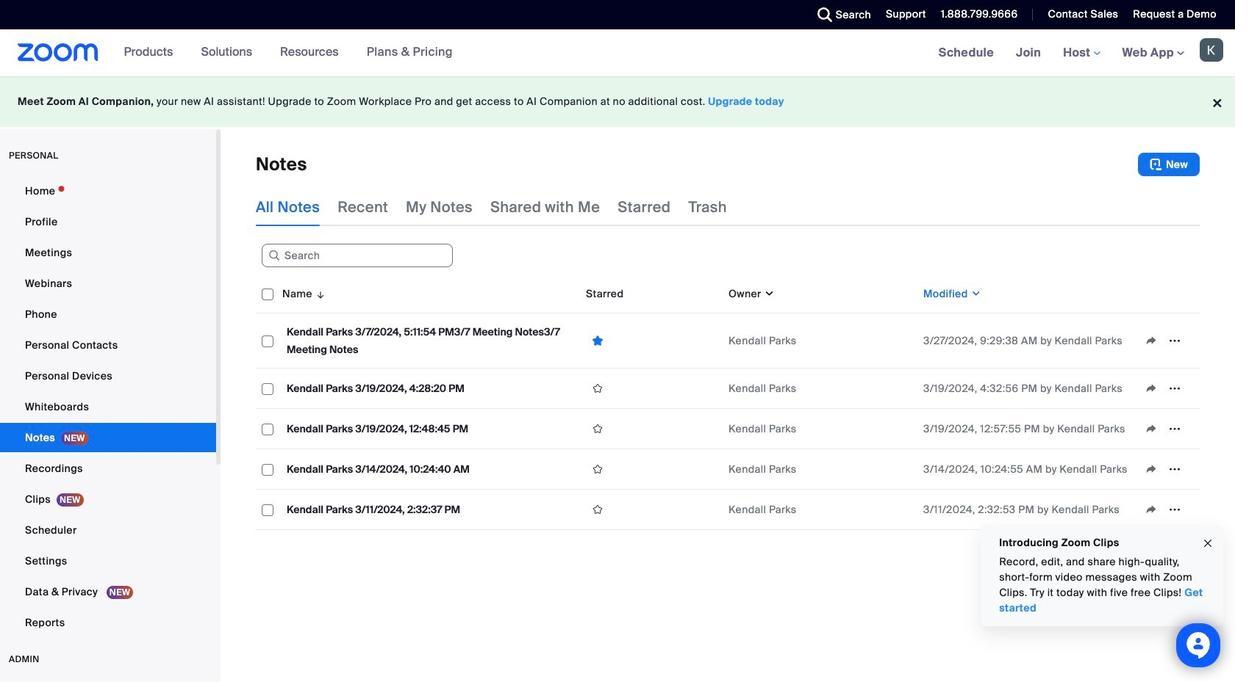 Task type: vqa. For each thing, say whether or not it's contained in the screenshot.
Strikethrough icon
no



Task type: locate. For each thing, give the bounding box(es) containing it.
more options for kendall parks 3/7/2024, 5:11:54 pm3/7 meeting notes3/7 meeting notes image
[[1163, 335, 1187, 348]]

more options for kendall parks 3/14/2024, 10:24:40 am image
[[1163, 463, 1187, 476]]

application
[[256, 275, 1200, 531]]

kendall parks 3/19/2024, 4:28:20 pm unstarred image
[[586, 382, 609, 396]]

more options for kendall parks 3/19/2024, 4:28:20 pm image
[[1163, 382, 1187, 396]]

footer
[[0, 76, 1235, 127]]

kendall parks 3/14/2024, 10:24:40 am unstarred image
[[586, 463, 609, 476]]

arrow down image
[[312, 285, 326, 303]]

more options for kendall parks 3/11/2024, 2:32:37 pm image
[[1163, 504, 1187, 517]]

kendall parks 3/11/2024, 2:32:37 pm unstarred image
[[586, 504, 609, 517]]

Search text field
[[262, 244, 453, 268]]

tabs of all notes page tab list
[[256, 188, 727, 226]]

down image
[[968, 287, 982, 301]]

banner
[[0, 29, 1235, 77]]

kendall parks 3/7/2024, 5:11:54 pm3/7 meeting notes3/7 meeting notes starred image
[[586, 334, 609, 348]]



Task type: describe. For each thing, give the bounding box(es) containing it.
down image
[[761, 287, 775, 301]]

profile picture image
[[1200, 38, 1223, 62]]

meetings navigation
[[928, 29, 1235, 77]]

zoom logo image
[[18, 43, 98, 62]]

product information navigation
[[113, 29, 464, 76]]

more options for kendall parks 3/19/2024, 12:48:45 pm image
[[1163, 423, 1187, 436]]

personal menu menu
[[0, 176, 216, 640]]

kendall parks 3/19/2024, 12:48:45 pm unstarred image
[[586, 423, 609, 436]]

close image
[[1202, 536, 1214, 552]]



